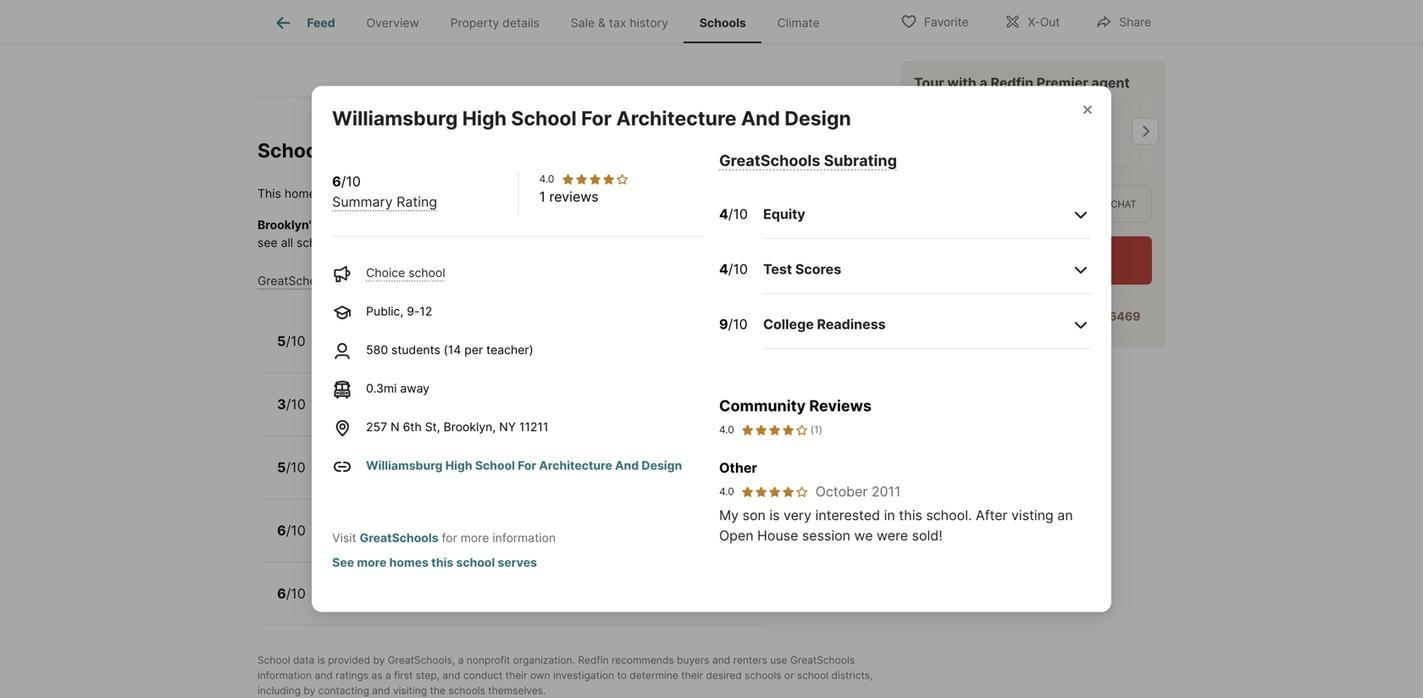 Task type: describe. For each thing, give the bounding box(es) containing it.
• left "serves"
[[406, 344, 413, 358]]

greatschools link
[[360, 531, 438, 545]]

ny
[[499, 420, 516, 434]]

1 vertical spatial home
[[482, 344, 513, 358]]

6469
[[1109, 309, 1141, 324]]

1 6 /10 from the top
[[277, 522, 306, 539]]

(929) 552-6469 link
[[1045, 309, 1141, 324]]

-
[[680, 186, 685, 201]]

this home is within the nyc chancellor's office and nyc geog district #14 - brooklyn
[[258, 186, 737, 201]]

choice inside conselyea preparatory school public, 6-8 • choice school • 0.4mi
[[399, 470, 438, 485]]

out
[[1040, 15, 1060, 29]]

st,
[[425, 420, 440, 434]]

readiness
[[817, 316, 886, 333]]

/10 inside 6 /10 summary rating
[[341, 173, 361, 190]]

districts,
[[832, 669, 873, 682]]

school inside john ericsson middle school 126 public, 6-8 • choice school • 0.3mi
[[470, 388, 515, 405]]

school inside first step, and conduct their own investigation to determine their desired schools or school districts, including by contacting and visiting the schools themselves.
[[797, 669, 829, 682]]

step,
[[416, 669, 440, 682]]

is for this home is within the nyc chancellor's office and nyc geog district #14 - brooklyn
[[319, 186, 328, 201]]

schools tab
[[684, 3, 762, 43]]

5 /10 for public, prek-5 • serves this home • 0.4mi
[[277, 333, 306, 349]]

as
[[372, 669, 383, 682]]

first step, and conduct their own investigation to determine their desired schools or school districts, including by contacting and visiting the schools themselves.
[[258, 669, 873, 697]]

choice inside john ericsson middle school 126 public, 6-8 • choice school • 0.3mi
[[399, 407, 438, 422]]

district
[[612, 186, 653, 201]]

tab list containing feed
[[258, 0, 849, 43]]

by inside first step, and conduct their own investigation to determine their desired schools or school districts, including by contacting and visiting the schools themselves.
[[304, 685, 315, 697]]

6- inside john ericsson middle school 126 public, 6-8 • choice school • 0.3mi
[[365, 407, 378, 422]]

12 inside williamsburg high school for architecture and design dialog
[[420, 304, 432, 319]]

and down ,
[[443, 669, 461, 682]]

the inside first step, and conduct their own investigation to determine their desired schools or school districts, including by contacting and visiting the schools themselves.
[[430, 685, 446, 697]]

policy
[[386, 218, 421, 232]]

tax
[[609, 15, 627, 30]]

geog
[[579, 186, 609, 201]]

tour via video chat list box
[[914, 185, 1152, 223]]

and up 'desired'
[[713, 654, 731, 666]]

share
[[1119, 15, 1151, 29]]

in
[[884, 507, 895, 524]]

school inside williamsburg preparatory school public, 9-12 • choice school • 0.3mi
[[447, 533, 483, 548]]

this inside my son is very interested in this school. after visting an open house session we were sold!
[[899, 507, 923, 524]]

conduct
[[463, 669, 503, 682]]

details
[[503, 15, 540, 30]]

1 vertical spatial rating 4.0 out of 5 element
[[741, 422, 809, 438]]

were
[[877, 527, 908, 544]]

based
[[459, 218, 494, 232]]

school inside please check the school district website to see all schools serving this home.
[[719, 218, 756, 232]]

brooklyn
[[689, 186, 737, 201]]

middle
[[421, 388, 466, 405]]

open
[[719, 527, 754, 544]]

1 vertical spatial 4.0
[[719, 424, 734, 436]]

all
[[281, 236, 293, 250]]

12 inside williamsburg preparatory school public, 9-12 • choice school • 0.3mi
[[378, 533, 391, 548]]

architecture for williamsburg high school for architecture and design element
[[616, 106, 737, 130]]

today
[[1028, 265, 1057, 277]]

126
[[518, 388, 542, 405]]

1 horizontal spatial more
[[461, 531, 489, 545]]

/10 left college
[[728, 316, 748, 333]]

1 reviews
[[539, 189, 599, 205]]

greatschools summary rating link
[[258, 274, 428, 288]]

school down for
[[456, 555, 495, 570]]

renters
[[733, 654, 768, 666]]

is left not
[[424, 218, 434, 232]]

257 n 6th st, brooklyn, ny 11211
[[366, 420, 549, 434]]

college
[[763, 316, 814, 333]]

5 for public, 6-8 • choice school • 0.4mi
[[277, 459, 286, 476]]

williamsburg inside williamsburg preparatory school public, 9-12 • choice school • 0.3mi
[[325, 515, 412, 531]]

agent
[[1092, 75, 1130, 91]]

williamsburg preparatory school public, 9-12 • choice school • 0.3mi
[[325, 515, 543, 548]]

1 horizontal spatial 0.4mi
[[527, 344, 558, 358]]

8:00
[[1071, 265, 1093, 277]]

1 vertical spatial a
[[458, 654, 464, 666]]

0.3mi inside john ericsson middle school 126 public, 6-8 • choice school • 0.3mi
[[491, 407, 522, 422]]

6 inside 6 /10 summary rating
[[332, 173, 341, 190]]

greatschools inside , a nonprofit organization. redfin recommends buyers and renters use greatschools information and ratings as a
[[790, 654, 855, 666]]

5 /10 for public, 6-8 • choice school • 0.4mi
[[277, 459, 306, 476]]

sale & tax history tab
[[555, 3, 684, 43]]

equity button
[[763, 191, 1091, 239]]

visit greatschools for more information
[[332, 531, 556, 545]]

williamsburg high school for architecture and design dialog
[[312, 86, 1112, 612]]

solely
[[497, 218, 532, 232]]

house
[[757, 527, 798, 544]]

and up contacting
[[315, 669, 333, 682]]

580
[[366, 343, 388, 357]]

college readiness button
[[763, 301, 1091, 349]]

tour via video chat
[[1033, 198, 1137, 210]]

this
[[258, 186, 281, 201]]

choice inside williamsburg preparatory school public, 9-12 • choice school • 0.3mi
[[404, 533, 443, 548]]

choice school link
[[366, 266, 445, 280]]

4.0 for 1
[[539, 173, 554, 185]]

contacting
[[318, 685, 369, 697]]

see more homes this school serves
[[332, 555, 537, 570]]

x-out
[[1028, 15, 1060, 29]]

1 vertical spatial schools
[[745, 669, 782, 682]]

580 students (14 per teacher)
[[366, 343, 534, 357]]

8 inside john ericsson middle school 126 public, 6-8 • choice school • 0.3mi
[[378, 407, 385, 422]]

and down as
[[372, 685, 390, 697]]

/10 left visit
[[286, 522, 306, 539]]

9- inside williamsburg high school for architecture and design dialog
[[407, 304, 420, 319]]

and for williamsburg high school for architecture and design link
[[615, 458, 639, 473]]

chancellor's
[[415, 186, 488, 201]]

interested
[[816, 507, 880, 524]]

tour with a redfin premier agent
[[914, 75, 1130, 91]]

8 inside conselyea preparatory school public, 6-8 • choice school • 0.4mi
[[378, 470, 385, 485]]

for for williamsburg high school for architecture and design element
[[581, 106, 612, 130]]

property
[[451, 15, 499, 30]]

rating inside 6 /10 summary rating
[[397, 194, 437, 210]]

2 vertical spatial a
[[385, 669, 391, 682]]

dec
[[1080, 102, 1101, 114]]

1 vertical spatial rating
[[393, 274, 428, 288]]

greatschools up step,
[[388, 654, 452, 666]]

greatschools up homes
[[360, 531, 438, 545]]

1 horizontal spatial redfin
[[991, 75, 1034, 91]]

see
[[332, 555, 354, 570]]

williamsburg for williamsburg high school for architecture and design element
[[332, 106, 458, 130]]

4 /10 for equity
[[719, 206, 748, 222]]

see more homes this school serves link
[[332, 555, 537, 570]]

nonprofit
[[467, 654, 510, 666]]

provided
[[328, 654, 370, 666]]

feed
[[307, 15, 335, 30]]

conselyea
[[325, 452, 395, 468]]

website
[[801, 218, 845, 232]]

/10 up data on the left bottom of the page
[[286, 585, 306, 602]]

son
[[743, 507, 766, 524]]

please check the school district website to see all schools serving this home.
[[258, 218, 860, 250]]

and up on
[[530, 186, 551, 201]]

within
[[332, 186, 365, 201]]

community reviews
[[719, 397, 872, 415]]

not
[[437, 218, 456, 232]]

high for williamsburg high school for architecture and design link
[[445, 458, 472, 473]]

sold!
[[912, 527, 943, 544]]

9
[[719, 316, 728, 333]]

• right per
[[517, 344, 523, 358]]

0 vertical spatial a
[[980, 75, 988, 91]]

overview tab
[[351, 3, 435, 43]]

information inside williamsburg high school for architecture and design dialog
[[493, 531, 556, 545]]

rating 4.0 out of 5 element for october 2011
[[741, 485, 809, 499]]

1 horizontal spatial by
[[373, 654, 385, 666]]

1 nyc from the left
[[390, 186, 413, 201]]

tour for tour with a redfin premier agent
[[914, 75, 944, 91]]

share button
[[1081, 4, 1166, 39]]

/10 down 3 /10
[[286, 459, 306, 476]]

and for williamsburg high school for architecture and design element
[[741, 106, 780, 130]]

premier
[[1037, 75, 1089, 91]]

next image
[[1132, 118, 1159, 145]]

greatschools summary rating
[[258, 274, 428, 288]]

overview
[[366, 15, 419, 30]]

reviews
[[549, 189, 599, 205]]

john
[[325, 388, 358, 405]]

(929) 552-6469
[[1045, 309, 1141, 324]]

5 right 580
[[396, 344, 403, 358]]

sale & tax history
[[571, 15, 668, 30]]

property details tab
[[435, 3, 555, 43]]

school data is provided by greatschools
[[258, 654, 452, 666]]

tour for tour via video chat
[[1033, 198, 1059, 210]]

5 for public, prek-5 • serves this home • 0.4mi
[[277, 333, 286, 349]]

information inside , a nonprofit organization. redfin recommends buyers and renters use greatschools information and ratings as a
[[258, 669, 312, 682]]

2 6 /10 from the top
[[277, 585, 306, 602]]

0.4mi inside conselyea preparatory school public, 6-8 • choice school • 0.4mi
[[491, 470, 522, 485]]

please
[[620, 218, 657, 232]]



Task type: vqa. For each thing, say whether or not it's contained in the screenshot.
text field
no



Task type: locate. For each thing, give the bounding box(es) containing it.
1 vertical spatial 6-
[[365, 470, 378, 485]]

1 vertical spatial for
[[518, 458, 536, 473]]

redfin right with
[[991, 75, 1034, 91]]

high for williamsburg high school for architecture and design element
[[462, 106, 507, 130]]

0 vertical spatial 9-
[[407, 304, 420, 319]]

other
[[719, 460, 757, 476]]

choice down serving
[[366, 266, 405, 280]]

8 left n
[[378, 407, 385, 422]]

&
[[598, 15, 606, 30]]

to right website
[[848, 218, 860, 232]]

determine
[[630, 669, 678, 682]]

public, down john
[[325, 407, 362, 422]]

• down ericsson
[[389, 407, 395, 422]]

climate tab
[[762, 3, 835, 43]]

climate
[[777, 15, 820, 30]]

is
[[319, 186, 328, 201], [424, 218, 434, 232], [770, 507, 780, 524], [317, 654, 325, 666]]

0 vertical spatial by
[[373, 654, 385, 666]]

5 /10 down 3 /10
[[277, 459, 306, 476]]

a
[[980, 75, 988, 91], [458, 654, 464, 666], [385, 669, 391, 682]]

9 /10
[[719, 316, 748, 333]]

school
[[719, 218, 756, 232], [409, 266, 445, 280], [441, 407, 478, 422], [441, 470, 478, 485], [447, 533, 483, 548], [456, 555, 495, 570], [797, 669, 829, 682]]

0 vertical spatial summary
[[332, 194, 393, 210]]

/10 left john
[[286, 396, 306, 412]]

pm
[[1096, 265, 1111, 277]]

• left ny
[[481, 407, 488, 422]]

school up the see more homes this school serves link at the left bottom of page
[[447, 533, 483, 548]]

public, left 580
[[325, 344, 362, 358]]

5 up 3
[[277, 333, 286, 349]]

preparatory inside conselyea preparatory school public, 6-8 • choice school • 0.4mi
[[398, 452, 477, 468]]

2 6- from the top
[[365, 470, 378, 485]]

geography.
[[552, 218, 617, 232]]

1 6- from the top
[[365, 407, 378, 422]]

1 vertical spatial 0.3mi
[[491, 407, 522, 422]]

rating 4.0 out of 5 element up son
[[741, 485, 809, 499]]

1 4 /10 from the top
[[719, 206, 748, 222]]

redfin
[[991, 75, 1034, 91], [578, 654, 609, 666]]

the down step,
[[430, 685, 446, 697]]

0 vertical spatial for
[[581, 106, 612, 130]]

9- up students
[[407, 304, 420, 319]]

1 vertical spatial 12
[[378, 533, 391, 548]]

design for williamsburg high school for architecture and design link
[[642, 458, 682, 473]]

4.0 up other
[[719, 424, 734, 436]]

1 horizontal spatial a
[[458, 654, 464, 666]]

serves
[[416, 344, 455, 358]]

• right for
[[487, 533, 493, 548]]

is for school data is provided by greatschools
[[317, 654, 325, 666]]

1 vertical spatial 6
[[277, 522, 286, 539]]

greatschools up equity
[[719, 151, 820, 170]]

schools up the this
[[258, 138, 334, 162]]

preparatory for conselyea
[[398, 452, 477, 468]]

1 vertical spatial summary
[[336, 274, 389, 288]]

home
[[285, 186, 316, 201], [482, 344, 513, 358]]

public, inside john ericsson middle school 126 public, 6-8 • choice school • 0.3mi
[[325, 407, 362, 422]]

school inside conselyea preparatory school public, 6-8 • choice school • 0.4mi
[[441, 470, 478, 485]]

visit
[[332, 531, 356, 545]]

2 vertical spatial schools
[[449, 685, 485, 697]]

rating 4.0 out of 5 element
[[561, 172, 629, 186], [741, 422, 809, 438], [741, 485, 809, 499]]

2 4 from the top
[[719, 261, 728, 277]]

tour
[[914, 75, 944, 91], [1033, 198, 1059, 210]]

2 nyc from the left
[[554, 186, 576, 201]]

1 their from the left
[[506, 669, 528, 682]]

school down the home.
[[409, 266, 445, 280]]

for up the geog
[[581, 106, 612, 130]]

#14
[[656, 186, 676, 201]]

dec 8
[[1080, 102, 1101, 150]]

for for williamsburg high school for architecture and design link
[[518, 458, 536, 473]]

5 /10 up 3 /10
[[277, 333, 306, 349]]

2 their from the left
[[681, 669, 703, 682]]

williamsburg high school for architecture and design down the 11211
[[366, 458, 682, 473]]

1 horizontal spatial information
[[493, 531, 556, 545]]

1 horizontal spatial design
[[785, 106, 851, 130]]

0 vertical spatial 0.3mi
[[366, 381, 397, 396]]

to inside please check the school district website to see all schools serving this home.
[[848, 218, 860, 232]]

greatschools down all at left top
[[258, 274, 333, 288]]

choice
[[366, 266, 405, 280], [399, 407, 438, 422], [399, 470, 438, 485], [404, 533, 443, 548]]

rating 4.0 out of 5 element up the geog
[[561, 172, 629, 186]]

to inside first step, and conduct their own investigation to determine their desired schools or school districts, including by contacting and visiting the schools themselves.
[[617, 669, 627, 682]]

1 vertical spatial information
[[258, 669, 312, 682]]

0 vertical spatial rating
[[397, 194, 437, 210]]

college readiness
[[763, 316, 886, 333]]

schools right all at left top
[[297, 236, 340, 250]]

to down recommends
[[617, 669, 627, 682]]

5
[[277, 333, 286, 349], [396, 344, 403, 358], [277, 459, 286, 476]]

4 /10 for test scores
[[719, 261, 748, 277]]

williamsburg up see
[[325, 515, 412, 531]]

their
[[506, 669, 528, 682], [681, 669, 703, 682]]

including
[[258, 685, 301, 697]]

0 vertical spatial home
[[285, 186, 316, 201]]

4 for equity
[[719, 206, 728, 222]]

2 vertical spatial the
[[430, 685, 446, 697]]

public, inside williamsburg high school for architecture and design dialog
[[366, 304, 404, 319]]

1 vertical spatial architecture
[[539, 458, 612, 473]]

• down the brooklyn,
[[481, 470, 488, 485]]

school inside john ericsson middle school 126 public, 6-8 • choice school • 0.3mi
[[441, 407, 478, 422]]

we
[[854, 527, 873, 544]]

1 vertical spatial 4 /10
[[719, 261, 748, 277]]

see
[[258, 236, 278, 250]]

1 4 from the top
[[719, 206, 728, 222]]

•
[[406, 344, 413, 358], [517, 344, 523, 358], [389, 407, 395, 422], [481, 407, 488, 422], [389, 470, 395, 485], [481, 470, 488, 485], [394, 533, 401, 548], [487, 533, 493, 548]]

preparatory inside williamsburg preparatory school public, 9-12 • choice school • 0.3mi
[[415, 515, 494, 531]]

schools inside please check the school district website to see all schools serving this home.
[[297, 236, 340, 250]]

themselves.
[[488, 685, 546, 697]]

own
[[530, 669, 550, 682]]

the right check
[[697, 218, 716, 232]]

0 vertical spatial 12
[[420, 304, 432, 319]]

choice up see more homes this school serves
[[404, 533, 443, 548]]

1 vertical spatial tour
[[1033, 198, 1059, 210]]

0 vertical spatial design
[[785, 106, 851, 130]]

0 vertical spatial preparatory
[[398, 452, 477, 468]]

schools inside schools tab
[[700, 15, 746, 30]]

public, 9-12
[[366, 304, 432, 319]]

0 vertical spatial 0.4mi
[[527, 344, 558, 358]]

1 vertical spatial preparatory
[[415, 515, 494, 531]]

/10 down the 'brooklyn'
[[728, 206, 748, 222]]

public, inside williamsburg preparatory school public, 9-12 • choice school • 0.3mi
[[325, 533, 362, 548]]

0 horizontal spatial more
[[357, 555, 387, 570]]

brooklyn's
[[258, 218, 318, 232]]

serves
[[498, 555, 537, 570]]

after
[[976, 507, 1008, 524]]

rating
[[397, 194, 437, 210], [393, 274, 428, 288]]

(14
[[444, 343, 461, 357]]

4 /10 left test
[[719, 261, 748, 277]]

552-
[[1081, 309, 1109, 324]]

school down the 'brooklyn'
[[719, 218, 756, 232]]

redfin inside , a nonprofit organization. redfin recommends buyers and renters use greatschools information and ratings as a
[[578, 654, 609, 666]]

october 2011
[[816, 483, 901, 500]]

0 vertical spatial schools
[[297, 236, 340, 250]]

1 horizontal spatial tour
[[1033, 198, 1059, 210]]

williamsburg high school for architecture and design for williamsburg high school for architecture and design link
[[366, 458, 682, 473]]

with
[[948, 75, 977, 91]]

my son is very interested in this school. after visting an open house session we were sold!
[[719, 507, 1073, 544]]

or
[[784, 669, 794, 682]]

6- down ericsson
[[365, 407, 378, 422]]

architecture for williamsburg high school for architecture and design link
[[539, 458, 612, 473]]

summary inside 6 /10 summary rating
[[332, 194, 393, 210]]

0 horizontal spatial home
[[285, 186, 316, 201]]

2 vertical spatial 4.0
[[719, 485, 734, 498]]

this down visit greatschools for more information
[[431, 555, 453, 570]]

for inside williamsburg high school for architecture and design element
[[581, 106, 612, 130]]

architecture
[[616, 106, 737, 130], [539, 458, 612, 473]]

via
[[1062, 198, 1077, 210]]

williamsburg high school for architecture and design link
[[366, 458, 682, 473]]

this inside please check the school district website to see all schools serving this home.
[[388, 236, 408, 250]]

0.4mi up 126
[[527, 344, 558, 358]]

rating 4.0 out of 5 element for 1 reviews
[[561, 172, 629, 186]]

1 horizontal spatial for
[[581, 106, 612, 130]]

(929)
[[1045, 309, 1078, 324]]

1 vertical spatial redfin
[[578, 654, 609, 666]]

8 down agent
[[1080, 114, 1100, 150]]

1 horizontal spatial their
[[681, 669, 703, 682]]

choice school
[[366, 266, 445, 280]]

school down 257 n 6th st, brooklyn, ny 11211
[[441, 470, 478, 485]]

for down the 11211
[[518, 458, 536, 473]]

preparatory up the see more homes this school serves link at the left bottom of page
[[415, 515, 494, 531]]

tour left via
[[1033, 198, 1059, 210]]

1 vertical spatial 8
[[378, 407, 385, 422]]

their up themselves.
[[506, 669, 528, 682]]

chat
[[1111, 198, 1137, 210]]

session
[[802, 527, 851, 544]]

prek-
[[365, 344, 396, 358]]

0 vertical spatial redfin
[[991, 75, 1034, 91]]

home right (14
[[482, 344, 513, 358]]

0 vertical spatial 4 /10
[[719, 206, 748, 222]]

2 horizontal spatial a
[[980, 75, 988, 91]]

0 vertical spatial and
[[741, 106, 780, 130]]

0 horizontal spatial nyc
[[390, 186, 413, 201]]

0 vertical spatial schools
[[700, 15, 746, 30]]

0 horizontal spatial tour
[[914, 75, 944, 91]]

1 vertical spatial 4
[[719, 261, 728, 277]]

design left other
[[642, 458, 682, 473]]

use
[[770, 654, 788, 666]]

2 vertical spatial williamsburg
[[325, 515, 412, 531]]

0 horizontal spatial to
[[617, 669, 627, 682]]

0 vertical spatial architecture
[[616, 106, 737, 130]]

8 inside dec 8
[[1080, 114, 1100, 150]]

nyc right 1
[[554, 186, 576, 201]]

summary down serving
[[336, 274, 389, 288]]

• up homes
[[394, 533, 401, 548]]

desired
[[706, 669, 742, 682]]

0 vertical spatial information
[[493, 531, 556, 545]]

preparatory for williamsburg
[[415, 515, 494, 531]]

4.0 for october
[[719, 485, 734, 498]]

this right in
[[899, 507, 923, 524]]

2 vertical spatial 6
[[277, 585, 286, 602]]

0 horizontal spatial redfin
[[578, 654, 609, 666]]

6 /10 left visit
[[277, 522, 306, 539]]

0 horizontal spatial by
[[304, 685, 315, 697]]

greatschools
[[719, 151, 820, 170], [258, 274, 333, 288], [360, 531, 438, 545], [388, 654, 452, 666], [790, 654, 855, 666]]

2 4 /10 from the top
[[719, 261, 748, 277]]

williamsburg high school for architecture and design for williamsburg high school for architecture and design element
[[332, 106, 851, 130]]

,
[[452, 654, 455, 666]]

0 horizontal spatial schools
[[258, 138, 334, 162]]

4 down the 'brooklyn'
[[719, 206, 728, 222]]

4 left test
[[719, 261, 728, 277]]

3 /10
[[277, 396, 306, 412]]

0 horizontal spatial 9-
[[365, 533, 378, 548]]

choice inside williamsburg high school for architecture and design dialog
[[366, 266, 405, 280]]

1 vertical spatial the
[[697, 218, 716, 232]]

0 vertical spatial more
[[461, 531, 489, 545]]

my
[[719, 507, 739, 524]]

public, inside conselyea preparatory school public, 6-8 • choice school • 0.4mi
[[325, 470, 362, 485]]

sale
[[571, 15, 595, 30]]

0 vertical spatial 6 /10
[[277, 522, 306, 539]]

1 vertical spatial high
[[445, 458, 472, 473]]

9- right visit
[[365, 533, 378, 548]]

summary up enrollment
[[332, 194, 393, 210]]

office
[[491, 186, 526, 201]]

home right the this
[[285, 186, 316, 201]]

0 horizontal spatial the
[[369, 186, 387, 201]]

1 vertical spatial more
[[357, 555, 387, 570]]

0 vertical spatial williamsburg high school for architecture and design
[[332, 106, 851, 130]]

favorite button
[[886, 4, 983, 39]]

for
[[442, 531, 457, 545]]

1 horizontal spatial home
[[482, 344, 513, 358]]

williamsburg high school for architecture and design up the geog
[[332, 106, 851, 130]]

0.3mi inside williamsburg preparatory school public, 9-12 • choice school • 0.3mi
[[497, 533, 527, 548]]

nyc up policy
[[390, 186, 413, 201]]

enrollment
[[321, 218, 383, 232]]

school inside conselyea preparatory school public, 6-8 • choice school • 0.4mi
[[480, 452, 525, 468]]

homes
[[389, 555, 429, 570]]

1 horizontal spatial schools
[[700, 15, 746, 30]]

high down 257 n 6th st, brooklyn, ny 11211
[[445, 458, 472, 473]]

design for williamsburg high school for architecture and design element
[[785, 106, 851, 130]]

4 /10 down the 'brooklyn'
[[719, 206, 748, 222]]

visting
[[1012, 507, 1054, 524]]

4 for test scores
[[719, 261, 728, 277]]

school inside williamsburg preparatory school public, 9-12 • choice school • 0.3mi
[[497, 515, 543, 531]]

school down the middle
[[441, 407, 478, 422]]

0 horizontal spatial design
[[642, 458, 682, 473]]

public, up see
[[325, 533, 362, 548]]

1 horizontal spatial nyc
[[554, 186, 576, 201]]

is left within
[[319, 186, 328, 201]]

data
[[293, 654, 315, 666]]

1 horizontal spatial schools
[[449, 685, 485, 697]]

4.0 up 1
[[539, 173, 554, 185]]

0 vertical spatial williamsburg
[[332, 106, 458, 130]]

tab list
[[258, 0, 849, 43]]

tour left with
[[914, 75, 944, 91]]

investigation
[[553, 669, 614, 682]]

None button
[[924, 95, 992, 168], [999, 96, 1067, 167], [1074, 96, 1142, 167], [924, 95, 992, 168], [999, 96, 1067, 167], [1074, 96, 1142, 167]]

12 up homes
[[378, 533, 391, 548]]

1 horizontal spatial to
[[848, 218, 860, 232]]

nyc chancellor's office link
[[390, 186, 526, 201]]

choice down 6th
[[399, 470, 438, 485]]

schools right "history"
[[700, 15, 746, 30]]

greatschools up 'districts,'
[[790, 654, 855, 666]]

12 up students
[[420, 304, 432, 319]]

public, prek-5 • serves this home • 0.4mi
[[325, 344, 558, 358]]

information up including
[[258, 669, 312, 682]]

2 horizontal spatial schools
[[745, 669, 782, 682]]

1 vertical spatial to
[[617, 669, 627, 682]]

9-
[[407, 304, 420, 319], [365, 533, 378, 548]]

0 vertical spatial 4.0
[[539, 173, 554, 185]]

/10 up summary rating link
[[341, 173, 361, 190]]

choice down away
[[399, 407, 438, 422]]

0 vertical spatial 8
[[1080, 114, 1100, 150]]

0 vertical spatial the
[[369, 186, 387, 201]]

1 5 /10 from the top
[[277, 333, 306, 349]]

public, up 580
[[366, 304, 404, 319]]

0 vertical spatial rating 4.0 out of 5 element
[[561, 172, 629, 186]]

is right data on the left bottom of the page
[[317, 654, 325, 666]]

0 vertical spatial 6-
[[365, 407, 378, 422]]

test scores
[[763, 261, 841, 277]]

1 vertical spatial williamsburg high school for architecture and design
[[366, 458, 682, 473]]

an
[[1058, 507, 1073, 524]]

first
[[394, 669, 413, 682]]

0 horizontal spatial 12
[[378, 533, 391, 548]]

design up greatschools subrating
[[785, 106, 851, 130]]

0 horizontal spatial and
[[615, 458, 639, 473]]

design inside williamsburg high school for architecture and design element
[[785, 106, 851, 130]]

9- inside williamsburg preparatory school public, 9-12 • choice school • 0.3mi
[[365, 533, 378, 548]]

0 horizontal spatial architecture
[[539, 458, 612, 473]]

teacher)
[[486, 343, 534, 357]]

0 horizontal spatial their
[[506, 669, 528, 682]]

1 vertical spatial by
[[304, 685, 315, 697]]

favorite
[[924, 15, 969, 29]]

0.3mi inside williamsburg high school for architecture and design dialog
[[366, 381, 397, 396]]

• down the conselyea
[[389, 470, 395, 485]]

1 horizontal spatial architecture
[[616, 106, 737, 130]]

0 vertical spatial 5 /10
[[277, 333, 306, 349]]

6
[[332, 173, 341, 190], [277, 522, 286, 539], [277, 585, 286, 602]]

redfin up investigation
[[578, 654, 609, 666]]

information
[[493, 531, 556, 545], [258, 669, 312, 682]]

1 vertical spatial schools
[[258, 138, 334, 162]]

information up serves
[[493, 531, 556, 545]]

by up as
[[373, 654, 385, 666]]

this down policy
[[388, 236, 408, 250]]

0.3mi up serves
[[497, 533, 527, 548]]

1 vertical spatial 5 /10
[[277, 459, 306, 476]]

option
[[914, 185, 1022, 223]]

this right "serves"
[[458, 344, 479, 358]]

tour inside tour via video chat list box
[[1033, 198, 1059, 210]]

the inside please check the school district website to see all schools serving this home.
[[697, 218, 716, 232]]

6 /10 up data on the left bottom of the page
[[277, 585, 306, 602]]

0 horizontal spatial 0.4mi
[[491, 470, 522, 485]]

is inside my son is very interested in this school. after visting an open house session we were sold!
[[770, 507, 780, 524]]

0 vertical spatial 4
[[719, 206, 728, 222]]

/10 up 3 /10
[[286, 333, 306, 349]]

october
[[816, 483, 868, 500]]

/10 left test
[[728, 261, 748, 277]]

is for my son is very interested in this school. after visting an open house session we were sold!
[[770, 507, 780, 524]]

to
[[848, 218, 860, 232], [617, 669, 627, 682]]

brooklyn,
[[444, 420, 496, 434]]

1 vertical spatial 6 /10
[[277, 585, 306, 602]]

0.3mi down 126
[[491, 407, 522, 422]]

schools down conduct
[[449, 685, 485, 697]]

0 vertical spatial to
[[848, 218, 860, 232]]

more right for
[[461, 531, 489, 545]]

next available: today at 8:00 pm
[[955, 265, 1111, 277]]

1 horizontal spatial 12
[[420, 304, 432, 319]]

2 5 /10 from the top
[[277, 459, 306, 476]]

0 horizontal spatial schools
[[297, 236, 340, 250]]

0 horizontal spatial information
[[258, 669, 312, 682]]

6- inside conselyea preparatory school public, 6-8 • choice school • 0.4mi
[[365, 470, 378, 485]]

home.
[[411, 236, 446, 250]]

1 vertical spatial williamsburg
[[366, 458, 443, 473]]

by
[[373, 654, 385, 666], [304, 685, 315, 697]]

0.4mi down ny
[[491, 470, 522, 485]]

greatschools subrating
[[719, 151, 897, 170]]

williamsburg high school for architecture and design element
[[332, 86, 872, 131]]

8 down the conselyea
[[378, 470, 385, 485]]

williamsburg for williamsburg high school for architecture and design link
[[366, 458, 443, 473]]

property details
[[451, 15, 540, 30]]



